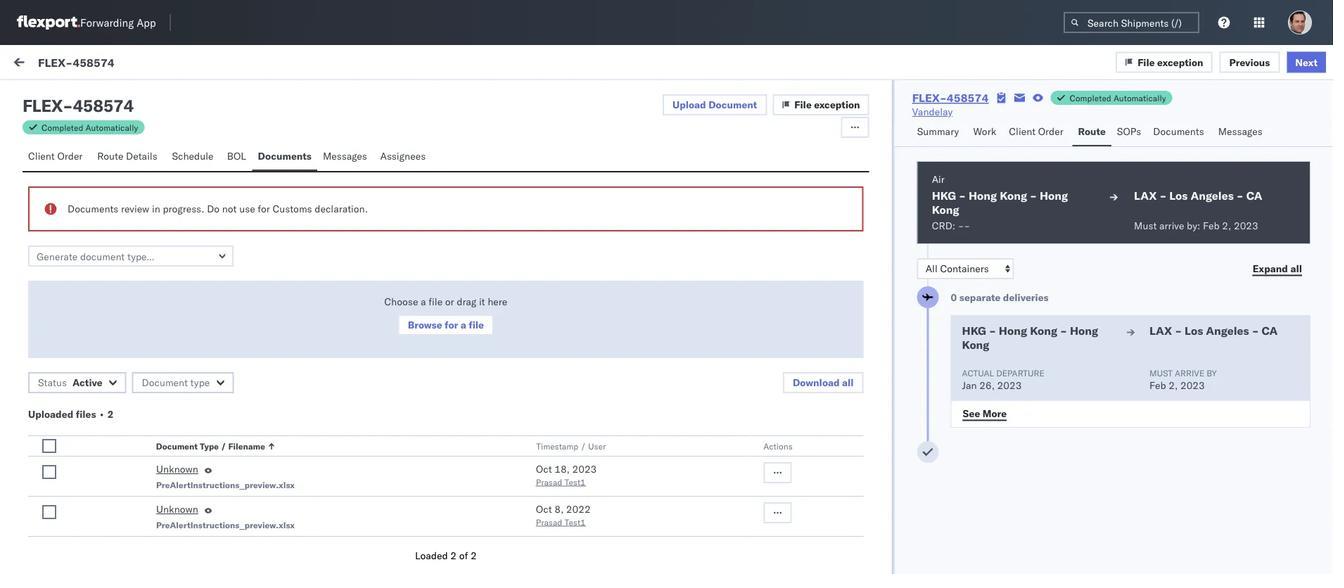 Task type: describe. For each thing, give the bounding box(es) containing it.
1 horizontal spatial documents button
[[1148, 119, 1213, 146]]

0 vertical spatial customs
[[273, 203, 312, 215]]

next
[[1295, 56, 1318, 68]]

previous
[[1229, 56, 1270, 68]]

0 horizontal spatial for
[[258, 203, 270, 215]]

next button
[[1287, 52, 1326, 73]]

report
[[165, 219, 193, 232]]

crd: --
[[932, 219, 970, 232]]

must for must arrive by: feb 2, 2023
[[1134, 219, 1157, 232]]

document type / filename
[[156, 441, 265, 451]]

review
[[121, 203, 149, 215]]

vandelay link
[[912, 105, 953, 119]]

26, inside actual departure jan 26, 2023
[[979, 379, 995, 391]]

download all button
[[783, 372, 864, 393]]

hong up crd: --
[[969, 189, 997, 203]]

resize handle column header for related work item/shipment
[[1308, 117, 1325, 574]]

schedule
[[172, 150, 214, 162]]

deal
[[107, 452, 126, 464]]

2 pm from the top
[[544, 340, 559, 352]]

resize handle column header for category
[[1015, 117, 1032, 574]]

∙
[[98, 408, 105, 420]]

1 vertical spatial lax
[[1149, 324, 1172, 338]]

arrive for by
[[1175, 368, 1204, 378]]

0 vertical spatial hkg - hong kong - hong kong
[[932, 189, 1068, 217]]

(0) for internal (0)
[[131, 89, 150, 102]]

omkar for are
[[68, 491, 98, 503]]

choose
[[384, 295, 418, 308]]

k
[[225, 515, 232, 527]]

0 vertical spatial type
[[212, 346, 234, 358]]

0 vertical spatial client order
[[1009, 125, 1063, 138]]

1 horizontal spatial messages
[[1218, 125, 1262, 138]]

a right filing
[[89, 219, 94, 232]]

upload document
[[672, 98, 757, 111]]

upload document button
[[663, 94, 767, 115]]

prealertinstructions_preview.xlsx for oct 8, 2022
[[156, 519, 295, 530]]

flex
[[23, 95, 63, 116]]

are
[[59, 515, 73, 527]]

0 horizontal spatial file
[[429, 295, 443, 308]]

1 vertical spatial order
[[57, 150, 83, 162]]

latent
[[42, 156, 71, 168]]

import work button
[[104, 58, 160, 70]]

hold
[[188, 346, 210, 358]]

(0) for external (0)
[[62, 89, 80, 102]]

0 vertical spatial unknown
[[97, 346, 141, 358]]

oct inside oct 18, 2023 prasad test1
[[536, 463, 552, 475]]

work for my
[[40, 54, 77, 74]]

summary button
[[911, 119, 968, 146]]

oct 18, 2023 prasad test1
[[536, 463, 597, 487]]

user
[[588, 441, 606, 451]]

takes
[[175, 529, 199, 541]]

flexport. image
[[17, 15, 80, 30]]

route details button
[[92, 144, 166, 171]]

flex- right my
[[38, 55, 73, 69]]

air
[[932, 173, 945, 185]]

2 edt from the top
[[561, 340, 579, 352]]

prasad for 8,
[[536, 517, 562, 527]]

than
[[232, 529, 252, 541]]

test1 for 2023
[[564, 477, 586, 487]]

cargo
[[148, 529, 172, 541]]

by
[[1207, 368, 1217, 378]]

0 vertical spatial angeles
[[1191, 189, 1234, 203]]

assignees button
[[375, 144, 434, 171]]

filename
[[228, 441, 265, 451]]

0 horizontal spatial automatically
[[86, 122, 138, 133]]

1 vertical spatial angeles
[[1206, 324, 1249, 338]]

file inside button
[[469, 319, 484, 331]]

2 vertical spatial documents
[[68, 203, 118, 215]]

see more button
[[954, 403, 1015, 424]]

forwarding app link
[[17, 15, 156, 30]]

0 vertical spatial your
[[245, 219, 264, 232]]

deliveries
[[1003, 291, 1049, 304]]

jan
[[962, 379, 977, 391]]

browse for a file
[[408, 319, 484, 331]]

separate
[[959, 291, 1001, 304]]

1 vertical spatial ca
[[1262, 324, 1278, 338]]

Search Shipments (/) text field
[[1064, 12, 1199, 33]]

this inside this is a great deal and with this contract established, we will create a lucrative partnership.
[[170, 452, 186, 464]]

kong down 'deliveries'
[[1030, 324, 1057, 338]]

client for client order button to the left
[[28, 150, 55, 162]]

category
[[747, 122, 781, 133]]

import work
[[104, 58, 160, 70]]

2 2023, from the top
[[490, 340, 517, 352]]

a right choose
[[421, 295, 426, 308]]

contract
[[189, 452, 226, 464]]

vandelay
[[912, 106, 953, 118]]

0 horizontal spatial your
[[115, 283, 134, 295]]

unknown link for oct 8, 2022
[[156, 502, 198, 519]]

download
[[793, 376, 840, 389]]

0 vertical spatial lax - los angeles - ca
[[1134, 189, 1262, 203]]

0 horizontal spatial client order
[[28, 150, 83, 162]]

sops button
[[1111, 119, 1148, 146]]

longer
[[202, 529, 229, 541]]

route details
[[97, 150, 157, 162]]

omkar savant for test.
[[68, 132, 131, 144]]

and
[[129, 452, 145, 464]]

filing
[[64, 219, 86, 232]]

0 vertical spatial exception
[[1157, 56, 1203, 68]]

0 vertical spatial flex-458574
[[38, 55, 114, 69]]

2023 inside oct 18, 2023 prasad test1
[[572, 463, 597, 475]]

0 horizontal spatial documents button
[[252, 144, 317, 171]]

waka!
[[190, 283, 217, 295]]

kong up crd:
[[932, 203, 959, 217]]

browse
[[408, 319, 442, 331]]

omkar for floats
[[68, 259, 98, 271]]

hong up 2271801
[[1070, 324, 1098, 338]]

internal (0)
[[94, 89, 150, 102]]

all for expand all
[[1290, 262, 1302, 274]]

omkar savant for your
[[68, 259, 131, 271]]

kong up the actual
[[962, 338, 989, 352]]

in
[[152, 203, 160, 215]]

savant for test.
[[100, 132, 131, 144]]

1 vertical spatial customs
[[144, 346, 185, 358]]

0 vertical spatial that
[[136, 515, 154, 527]]

test1 for 2022
[[564, 517, 586, 527]]

1 horizontal spatial completed automatically
[[1070, 93, 1166, 103]]

0 horizontal spatial exception
[[814, 98, 860, 111]]

am
[[48, 219, 61, 232]]

see
[[963, 407, 980, 419]]

oct 26, 2023, 6:30 pm edt
[[453, 270, 579, 282]]

1 vertical spatial hkg - hong kong - hong kong
[[962, 324, 1098, 352]]

assignees
[[380, 150, 426, 162]]

4 pm from the top
[[544, 516, 559, 528]]

please
[[301, 529, 331, 541]]

2023 inside actual departure jan 26, 2023
[[997, 379, 1022, 391]]

1 vertical spatial file
[[794, 98, 812, 111]]

1 vertical spatial hkg
[[962, 324, 986, 338]]

0 vertical spatial document
[[708, 98, 757, 111]]

that your shipment, k & k, devan has been occurs when unloading cargo takes longer than expected. please note that this may will
[[42, 515, 423, 555]]

document for document type
[[142, 376, 188, 389]]

savant for your
[[100, 259, 131, 271]]

whatever
[[42, 283, 84, 295]]

exception: warehouse devan delay
[[45, 423, 211, 436]]

0 vertical spatial lax
[[1134, 189, 1157, 203]]

2, for must arrive by feb 2, 2023
[[1169, 379, 1178, 391]]

devan
[[256, 515, 282, 527]]

this inside that your shipment, k & k, devan has been occurs when unloading cargo takes longer than expected. please note that this may will
[[376, 529, 393, 541]]

item/shipment
[[1091, 122, 1149, 133]]

external (0) button
[[17, 83, 89, 110]]

arrive for by:
[[1159, 219, 1184, 232]]

2 resize handle column header from the left
[[723, 117, 740, 574]]

unloading
[[101, 529, 145, 541]]

0 vertical spatial los
[[1169, 189, 1188, 203]]

18,
[[554, 463, 570, 475]]

2022
[[566, 503, 591, 515]]

1 vertical spatial lax - los angeles - ca
[[1149, 324, 1278, 338]]

1 horizontal spatial client order button
[[1003, 119, 1072, 146]]

exception: for exception: warehouse devan delay
[[45, 423, 95, 436]]

timestamp / user button
[[533, 438, 736, 452]]

flex- down the departure
[[1038, 425, 1068, 437]]

this
[[42, 452, 61, 464]]

1 vertical spatial flex-458574
[[912, 91, 989, 105]]

sops
[[1117, 125, 1141, 138]]

use
[[239, 203, 255, 215]]

1 / from the left
[[221, 441, 226, 451]]

1 horizontal spatial 2
[[450, 549, 457, 562]]

1 vertical spatial los
[[1185, 324, 1203, 338]]

loaded
[[415, 549, 448, 562]]

2 / from the left
[[580, 441, 586, 451]]

declaration.
[[315, 203, 368, 215]]

omkar savant for filing
[[68, 195, 131, 208]]

hong down related
[[1040, 189, 1068, 203]]

1 horizontal spatial order
[[1038, 125, 1063, 138]]

1 vertical spatial completed automatically
[[42, 122, 138, 133]]

0 horizontal spatial completed
[[42, 122, 83, 133]]

or
[[445, 295, 454, 308]]

1 pm from the top
[[544, 270, 559, 282]]

status active
[[38, 376, 102, 389]]

external
[[23, 89, 59, 102]]

flex- down related
[[1038, 143, 1068, 155]]

document type / filename button
[[153, 438, 508, 452]]

see more
[[963, 407, 1007, 419]]



Task type: vqa. For each thing, say whether or not it's contained in the screenshot.
2nd Resize Handle column header from the right
yes



Task type: locate. For each thing, give the bounding box(es) containing it.
1 vertical spatial work
[[973, 125, 996, 138]]

0 vertical spatial file exception
[[1138, 56, 1203, 68]]

a inside button
[[461, 319, 466, 331]]

0 vertical spatial order
[[1038, 125, 1063, 138]]

do
[[207, 203, 220, 215]]

2 omkar from the top
[[68, 195, 98, 208]]

prasad down the 8,
[[536, 517, 562, 527]]

your inside that your shipment, k & k, devan has been occurs when unloading cargo takes longer than expected. please note that this may will
[[156, 515, 176, 527]]

flex-
[[38, 55, 73, 69], [912, 91, 947, 105], [1038, 143, 1068, 155], [1038, 425, 1068, 437]]

1 vertical spatial test1
[[564, 517, 586, 527]]

external (0)
[[23, 89, 80, 102]]

1 vertical spatial client
[[28, 150, 55, 162]]

we
[[286, 452, 298, 464]]

prealertinstructions_preview.xlsx for oct 18, 2023
[[156, 479, 295, 490]]

edt right 6:30
[[561, 270, 579, 282]]

los up by:
[[1169, 189, 1188, 203]]

1 omkar from the top
[[68, 132, 98, 144]]

browse for a file button
[[398, 314, 494, 336]]

details
[[126, 150, 157, 162]]

crd:
[[932, 219, 955, 232]]

is
[[64, 452, 71, 464]]

1 horizontal spatial automatically
[[1114, 93, 1166, 103]]

unknown link down 'document type / filename'
[[156, 462, 198, 479]]

must inside must arrive by feb 2, 2023
[[1149, 368, 1173, 378]]

all for download all
[[842, 376, 854, 389]]

3 pm from the top
[[544, 425, 559, 437]]

customs up 'morale!'
[[273, 203, 312, 215]]

this right with
[[170, 452, 186, 464]]

3 2023, from the top
[[490, 425, 517, 437]]

savant down deal
[[100, 491, 131, 503]]

oct 26, 2023, 5:46 pm edt
[[453, 340, 579, 352]]

completed automatically down flex - 458574
[[42, 122, 138, 133]]

1 flex- 458574 from the top
[[1038, 143, 1105, 155]]

exception:
[[45, 346, 95, 358], [45, 423, 95, 436]]

work up external (0)
[[40, 54, 77, 74]]

type up 'contract'
[[200, 441, 219, 451]]

omkar
[[68, 132, 98, 144], [68, 195, 98, 208], [68, 259, 98, 271], [68, 399, 98, 412], [68, 491, 98, 503]]

1 vertical spatial unknown
[[156, 463, 198, 475]]

-
[[63, 95, 73, 116], [959, 189, 966, 203], [1030, 189, 1037, 203], [1160, 189, 1167, 203], [1236, 189, 1243, 203], [958, 219, 964, 232], [964, 219, 970, 232], [746, 270, 752, 282], [989, 324, 996, 338], [1060, 324, 1067, 338], [1175, 324, 1182, 338], [1252, 324, 1259, 338], [746, 425, 752, 437]]

2023 inside must arrive by feb 2, 2023
[[1180, 379, 1205, 391]]

commendation
[[97, 219, 163, 232]]

unknown down 'document type / filename'
[[156, 463, 198, 475]]

forwarding
[[80, 16, 134, 29]]

documents button right bol
[[252, 144, 317, 171]]

None checkbox
[[42, 465, 56, 479]]

messaging
[[73, 156, 121, 168]]

4 savant from the top
[[100, 399, 131, 412]]

0 vertical spatial prealertinstructions_preview.xlsx
[[156, 479, 295, 490]]

more
[[983, 407, 1007, 419]]

1 horizontal spatial work
[[1071, 122, 1089, 133]]

1 vertical spatial automatically
[[86, 122, 138, 133]]

must arrive by: feb 2, 2023
[[1134, 219, 1258, 232]]

1 test1 from the top
[[564, 477, 586, 487]]

choose a file or drag it here
[[384, 295, 507, 308]]

0 vertical spatial all
[[1290, 262, 1302, 274]]

upload
[[672, 98, 706, 111]]

3 omkar savant from the top
[[68, 259, 131, 271]]

edt down 2022
[[561, 516, 579, 528]]

1 horizontal spatial customs
[[273, 203, 312, 215]]

document left type
[[142, 376, 188, 389]]

prasad down 18,
[[536, 477, 562, 487]]

occurs
[[42, 529, 72, 541]]

1 omkar savant from the top
[[68, 132, 131, 144]]

feb for must arrive by: feb 2, 2023
[[1203, 219, 1220, 232]]

lax - los angeles - ca up must arrive by: feb 2, 2023
[[1134, 189, 1262, 203]]

1 resize handle column header from the left
[[430, 117, 447, 574]]

uploaded
[[28, 408, 73, 420]]

1 vertical spatial route
[[97, 150, 123, 162]]

arrive inside must arrive by feb 2, 2023
[[1175, 368, 1204, 378]]

must for must arrive by feb 2, 2023
[[1149, 368, 1173, 378]]

angeles up must arrive by: feb 2, 2023
[[1191, 189, 1234, 203]]

2 prealertinstructions_preview.xlsx from the top
[[156, 519, 295, 530]]

related work item/shipment
[[1039, 122, 1149, 133]]

file exception
[[1138, 56, 1203, 68], [794, 98, 860, 111]]

must left by:
[[1134, 219, 1157, 232]]

will down may
[[408, 543, 423, 555]]

omkar for am
[[68, 195, 98, 208]]

completed up related work item/shipment
[[1070, 93, 1111, 103]]

route inside route button
[[1078, 125, 1106, 138]]

messages button
[[1213, 119, 1270, 146], [317, 144, 375, 171]]

create
[[319, 452, 347, 464]]

must left by
[[1149, 368, 1173, 378]]

1 horizontal spatial all
[[1290, 262, 1302, 274]]

1 vertical spatial for
[[445, 319, 458, 331]]

1 horizontal spatial (0)
[[131, 89, 150, 102]]

2 vertical spatial your
[[156, 515, 176, 527]]

0 vertical spatial hkg
[[932, 189, 956, 203]]

whatever floats your boat! waka waka!
[[42, 283, 217, 295]]

unknown link for oct 18, 2023
[[156, 462, 198, 479]]

savant up route details
[[100, 132, 131, 144]]

unknown for oct 18, 2023
[[156, 463, 198, 475]]

1 vertical spatial messages
[[323, 150, 367, 162]]

0 vertical spatial ca
[[1246, 189, 1262, 203]]

1 horizontal spatial hkg
[[962, 324, 986, 338]]

oct 8, 2022 prasad test1
[[536, 503, 591, 527]]

1 horizontal spatial exception
[[1157, 56, 1203, 68]]

document inside button
[[142, 376, 188, 389]]

previous button
[[1219, 52, 1280, 73]]

work inside button
[[973, 125, 996, 138]]

for inside button
[[445, 319, 458, 331]]

3 savant from the top
[[100, 259, 131, 271]]

0 vertical spatial work
[[136, 58, 160, 70]]

order left route button
[[1038, 125, 1063, 138]]

3 omkar from the top
[[68, 259, 98, 271]]

flex-458574 down forwarding app link
[[38, 55, 114, 69]]

1 vertical spatial 2,
[[1169, 379, 1178, 391]]

messages up 'declaration.'
[[323, 150, 367, 162]]

0 horizontal spatial 2,
[[1169, 379, 1178, 391]]

my
[[14, 54, 36, 74]]

1 vertical spatial will
[[408, 543, 423, 555]]

0 vertical spatial file
[[1138, 56, 1155, 68]]

that up cargo
[[136, 515, 154, 527]]

1 vertical spatial your
[[115, 283, 134, 295]]

1 vertical spatial exception:
[[45, 423, 95, 436]]

your down use
[[245, 219, 264, 232]]

1 vertical spatial document
[[142, 376, 188, 389]]

document type button
[[132, 372, 234, 393]]

lax up must arrive by feb 2, 2023 on the right
[[1149, 324, 1172, 338]]

0 horizontal spatial route
[[97, 150, 123, 162]]

work for related
[[1071, 122, 1089, 133]]

work right related
[[1071, 122, 1089, 133]]

omkar up floats
[[68, 259, 98, 271]]

that right note
[[356, 529, 374, 541]]

document down devan on the left of the page
[[156, 441, 198, 451]]

all inside button
[[1290, 262, 1302, 274]]

1 horizontal spatial file exception
[[1138, 56, 1203, 68]]

customs up document type
[[144, 346, 185, 358]]

1 5:45 from the top
[[520, 425, 541, 437]]

ca down expand all button
[[1262, 324, 1278, 338]]

kong down work button
[[1000, 189, 1027, 203]]

1 prasad from the top
[[536, 477, 562, 487]]

not
[[222, 203, 237, 215]]

file left the or
[[429, 295, 443, 308]]

document for document type / filename
[[156, 441, 198, 451]]

expand all
[[1253, 262, 1302, 274]]

my work
[[14, 54, 77, 74]]

your left "boat!"
[[115, 283, 134, 295]]

4 2023, from the top
[[490, 516, 517, 528]]

improve
[[207, 219, 242, 232]]

omkar savant up messaging
[[68, 132, 131, 144]]

will inside that your shipment, k & k, devan has been occurs when unloading cargo takes longer than expected. please note that this may will
[[408, 543, 423, 555]]

0 vertical spatial flex- 458574
[[1038, 143, 1105, 155]]

0 horizontal spatial messages button
[[317, 144, 375, 171]]

flex-458574 link
[[912, 91, 989, 105]]

2 for ∙
[[107, 408, 114, 420]]

documents
[[1153, 125, 1204, 138], [258, 150, 312, 162], [68, 203, 118, 215]]

route inside route details "button"
[[97, 150, 123, 162]]

i am filing a commendation report to improve your morale!
[[42, 219, 300, 232]]

26,
[[472, 270, 487, 282], [472, 340, 487, 352], [979, 379, 995, 391], [472, 425, 487, 437], [472, 516, 487, 528]]

None checkbox
[[42, 439, 56, 453], [42, 505, 56, 519], [42, 439, 56, 453], [42, 505, 56, 519]]

arrive left by:
[[1159, 219, 1184, 232]]

1 savant from the top
[[100, 132, 131, 144]]

2 vertical spatial unknown
[[156, 503, 198, 515]]

will right the we
[[301, 452, 316, 464]]

client order down message
[[28, 150, 83, 162]]

2 prasad from the top
[[536, 517, 562, 527]]

lax
[[1134, 189, 1157, 203], [1149, 324, 1172, 338]]

omkar savant down the active
[[68, 399, 131, 412]]

1 vertical spatial prasad
[[536, 517, 562, 527]]

arrive left by
[[1175, 368, 1204, 378]]

0 vertical spatial documents
[[1153, 125, 1204, 138]]

a down drag
[[461, 319, 466, 331]]

0 vertical spatial completed automatically
[[1070, 93, 1166, 103]]

delay
[[184, 423, 211, 436]]

2, inside must arrive by feb 2, 2023
[[1169, 379, 1178, 391]]

0 vertical spatial unknown link
[[156, 462, 198, 479]]

type right hold
[[212, 346, 234, 358]]

1 vertical spatial arrive
[[1175, 368, 1204, 378]]

prasad inside oct 18, 2023 prasad test1
[[536, 477, 562, 487]]

exception: up status active
[[45, 346, 95, 358]]

documents button right sops
[[1148, 119, 1213, 146]]

client left related
[[1009, 125, 1036, 138]]

6:30
[[520, 270, 541, 282]]

angeles up by
[[1206, 324, 1249, 338]]

2 savant from the top
[[100, 195, 131, 208]]

2 (0) from the left
[[131, 89, 150, 102]]

oct inside oct 8, 2022 prasad test1
[[536, 503, 552, 515]]

oct 26, 2023, 5:45 pm edt down the 8,
[[453, 516, 579, 528]]

documents right sops button on the right top of page
[[1153, 125, 1204, 138]]

Generate document type... text field
[[28, 246, 234, 267]]

arrive
[[1159, 219, 1184, 232], [1175, 368, 1204, 378]]

omkar savant for that
[[68, 491, 131, 503]]

1 horizontal spatial messages button
[[1213, 119, 1270, 146]]

lax - los angeles - ca up by
[[1149, 324, 1278, 338]]

2 unknown link from the top
[[156, 502, 198, 519]]

exception: for exception: unknown customs hold type
[[45, 346, 95, 358]]

status
[[38, 376, 67, 389]]

0 horizontal spatial completed automatically
[[42, 122, 138, 133]]

work right summary button
[[973, 125, 996, 138]]

0 horizontal spatial work
[[40, 54, 77, 74]]

omkar down partnership.
[[68, 491, 98, 503]]

1 oct 26, 2023, 5:45 pm edt from the top
[[453, 425, 579, 437]]

1 horizontal spatial that
[[356, 529, 374, 541]]

flex- up 'vandelay'
[[912, 91, 947, 105]]

pm up timestamp
[[544, 425, 559, 437]]

pm down the 8,
[[544, 516, 559, 528]]

(0)
[[62, 89, 80, 102], [131, 89, 150, 102]]

omkar savant
[[68, 132, 131, 144], [68, 195, 131, 208], [68, 259, 131, 271], [68, 399, 131, 412], [68, 491, 131, 503]]

0 vertical spatial 5:45
[[520, 425, 541, 437]]

all right expand
[[1290, 262, 1302, 274]]

lax up must arrive by: feb 2, 2023
[[1134, 189, 1157, 203]]

route for route details
[[97, 150, 123, 162]]

1 (0) from the left
[[62, 89, 80, 102]]

by:
[[1187, 219, 1200, 232]]

type inside button
[[200, 441, 219, 451]]

waka
[[162, 283, 187, 295]]

all inside button
[[842, 376, 854, 389]]

savant for filing
[[100, 195, 131, 208]]

client order
[[1009, 125, 1063, 138], [28, 150, 83, 162]]

boat!
[[137, 283, 160, 295]]

this is a great deal and with this contract established, we will create a lucrative partnership.
[[42, 452, 395, 478]]

unknown up the active
[[97, 346, 141, 358]]

4 omkar from the top
[[68, 399, 98, 412]]

client for client order button to the right
[[1009, 125, 1036, 138]]

2 right ∙
[[107, 408, 114, 420]]

to
[[195, 219, 204, 232]]

1 horizontal spatial completed
[[1070, 93, 1111, 103]]

los up must arrive by feb 2, 2023 on the right
[[1185, 324, 1203, 338]]

1 vertical spatial that
[[356, 529, 374, 541]]

omkar for messaging
[[68, 132, 98, 144]]

client order right work button
[[1009, 125, 1063, 138]]

feb inside must arrive by feb 2, 2023
[[1149, 379, 1166, 391]]

3 edt from the top
[[561, 425, 579, 437]]

(0) inside button
[[62, 89, 80, 102]]

floats
[[87, 283, 112, 295]]

documents review in progress. do not use for customs declaration.
[[68, 203, 368, 215]]

hkg
[[932, 189, 956, 203], [962, 324, 986, 338]]

lax - los angeles - ca
[[1134, 189, 1262, 203], [1149, 324, 1278, 338]]

1 horizontal spatial work
[[973, 125, 996, 138]]

(0) right "external"
[[62, 89, 80, 102]]

has
[[285, 515, 301, 527]]

(0) inside button
[[131, 89, 150, 102]]

0 horizontal spatial order
[[57, 150, 83, 162]]

test1 down 18,
[[564, 477, 586, 487]]

5 omkar from the top
[[68, 491, 98, 503]]

1 exception: from the top
[[45, 346, 95, 358]]

must
[[1134, 219, 1157, 232], [1149, 368, 1173, 378]]

morale!
[[266, 219, 300, 232]]

latent messaging test.
[[42, 156, 143, 168]]

2 horizontal spatial documents
[[1153, 125, 1204, 138]]

1 horizontal spatial this
[[376, 529, 393, 541]]

test1 inside oct 8, 2022 prasad test1
[[564, 517, 586, 527]]

a right the is
[[74, 452, 79, 464]]

5:45 up timestamp
[[520, 425, 541, 437]]

2 omkar savant from the top
[[68, 195, 131, 208]]

download all
[[793, 376, 854, 389]]

1 vertical spatial client order
[[28, 150, 83, 162]]

flex- 458574
[[1038, 143, 1105, 155], [1038, 425, 1105, 437]]

0 vertical spatial will
[[301, 452, 316, 464]]

2 test1 from the top
[[564, 517, 586, 527]]

your up cargo
[[156, 515, 176, 527]]

0 horizontal spatial /
[[221, 441, 226, 451]]

1 horizontal spatial route
[[1078, 125, 1106, 138]]

unknown link up takes
[[156, 502, 198, 519]]

1 vertical spatial 5:45
[[520, 516, 541, 528]]

5 omkar savant from the top
[[68, 491, 131, 503]]

for right use
[[258, 203, 270, 215]]

this
[[170, 452, 186, 464], [376, 529, 393, 541]]

savant up whatever floats your boat! waka waka!
[[100, 259, 131, 271]]

1 vertical spatial file exception
[[794, 98, 860, 111]]

oct
[[453, 270, 470, 282], [453, 340, 470, 352], [453, 425, 470, 437], [536, 463, 552, 475], [536, 503, 552, 515], [453, 516, 470, 528]]

2 left of
[[450, 549, 457, 562]]

omkar savant down partnership.
[[68, 491, 131, 503]]

0 horizontal spatial client
[[28, 150, 55, 162]]

with
[[148, 452, 167, 464]]

2 for of
[[471, 549, 477, 562]]

for down the or
[[445, 319, 458, 331]]

this left may
[[376, 529, 393, 541]]

0 vertical spatial must
[[1134, 219, 1157, 232]]

1 vertical spatial flex- 458574
[[1038, 425, 1105, 437]]

1 vertical spatial completed
[[42, 122, 83, 133]]

2023,
[[490, 270, 517, 282], [490, 340, 517, 352], [490, 425, 517, 437], [490, 516, 517, 528]]

hong down 'deliveries'
[[999, 324, 1027, 338]]

unknown for oct 8, 2022
[[156, 503, 198, 515]]

warehouse
[[97, 423, 150, 436]]

we are
[[42, 515, 73, 527]]

established,
[[229, 452, 283, 464]]

savant for that
[[100, 491, 131, 503]]

messages
[[1218, 125, 1262, 138], [323, 150, 367, 162]]

0 vertical spatial client
[[1009, 125, 1036, 138]]

automatically down internal
[[86, 122, 138, 133]]

1 edt from the top
[[561, 270, 579, 282]]

0 vertical spatial 2,
[[1222, 219, 1231, 232]]

a right create
[[349, 452, 355, 464]]

2 exception: from the top
[[45, 423, 95, 436]]

2 oct 26, 2023, 5:45 pm edt from the top
[[453, 516, 579, 528]]

test1 inside oct 18, 2023 prasad test1
[[564, 477, 586, 487]]

will inside this is a great deal and with this contract established, we will create a lucrative partnership.
[[301, 452, 316, 464]]

edt up timestamp / user
[[561, 425, 579, 437]]

2 flex- 458574 from the top
[[1038, 425, 1105, 437]]

0 vertical spatial test1
[[564, 477, 586, 487]]

omkar savant up filing
[[68, 195, 131, 208]]

expected.
[[255, 529, 298, 541]]

hkg - hong kong - hong kong up crd: --
[[932, 189, 1068, 217]]

0 horizontal spatial hkg
[[932, 189, 956, 203]]

a
[[89, 219, 94, 232], [421, 295, 426, 308], [461, 319, 466, 331], [74, 452, 79, 464], [349, 452, 355, 464]]

1 horizontal spatial will
[[408, 543, 423, 555]]

0 vertical spatial for
[[258, 203, 270, 215]]

4 resize handle column header from the left
[[1308, 117, 1325, 574]]

1 horizontal spatial file
[[1138, 56, 1155, 68]]

0 vertical spatial automatically
[[1114, 93, 1166, 103]]

pm right 5:46 in the left of the page
[[544, 340, 559, 352]]

file down it
[[469, 319, 484, 331]]

omkar up filing
[[68, 195, 98, 208]]

2 5:45 from the top
[[520, 516, 541, 528]]

1 vertical spatial documents
[[258, 150, 312, 162]]

completed automatically up item/shipment
[[1070, 93, 1166, 103]]

0 horizontal spatial all
[[842, 376, 854, 389]]

completed down flex - 458574
[[42, 122, 83, 133]]

0 vertical spatial route
[[1078, 125, 1106, 138]]

pm right 6:30
[[544, 270, 559, 282]]

1 2023, from the top
[[490, 270, 517, 282]]

5 savant from the top
[[100, 491, 131, 503]]

resize handle column header
[[430, 117, 447, 574], [723, 117, 740, 574], [1015, 117, 1032, 574], [1308, 117, 1325, 574]]

active
[[72, 376, 102, 389]]

(0) right internal
[[131, 89, 150, 102]]

4 omkar savant from the top
[[68, 399, 131, 412]]

/ up this is a great deal and with this contract established, we will create a lucrative partnership.
[[221, 441, 226, 451]]

2, for must arrive by: feb 2, 2023
[[1222, 219, 1231, 232]]

unknown link
[[156, 462, 198, 479], [156, 502, 198, 519]]

feb for must arrive by feb 2, 2023
[[1149, 379, 1166, 391]]

internal (0) button
[[89, 83, 158, 110]]

type
[[190, 376, 210, 389]]

internal
[[94, 89, 129, 102]]

messages down previous button
[[1218, 125, 1262, 138]]

document
[[708, 98, 757, 111], [142, 376, 188, 389], [156, 441, 198, 451]]

&
[[234, 515, 241, 527]]

route for route
[[1078, 125, 1106, 138]]

1 vertical spatial feb
[[1149, 379, 1166, 391]]

1 prealertinstructions_preview.xlsx from the top
[[156, 479, 295, 490]]

4 edt from the top
[[561, 516, 579, 528]]

hkg - hong kong - hong kong up the departure
[[962, 324, 1098, 352]]

resize handle column header for message
[[430, 117, 447, 574]]

prasad inside oct 8, 2022 prasad test1
[[536, 517, 562, 527]]

prasad for 18,
[[536, 477, 562, 487]]

8,
[[554, 503, 564, 515]]

3 resize handle column header from the left
[[1015, 117, 1032, 574]]

great
[[82, 452, 105, 464]]

partnership.
[[42, 466, 97, 478]]

1 horizontal spatial client
[[1009, 125, 1036, 138]]

hkg down the air
[[932, 189, 956, 203]]

1 unknown link from the top
[[156, 462, 198, 479]]

oct 26, 2023, 5:45 pm edt up timestamp
[[453, 425, 579, 437]]

0 horizontal spatial client order button
[[23, 144, 92, 171]]

0 horizontal spatial flex-458574
[[38, 55, 114, 69]]

work right the import
[[136, 58, 160, 70]]

import
[[104, 58, 134, 70]]

savant up warehouse
[[100, 399, 131, 412]]



